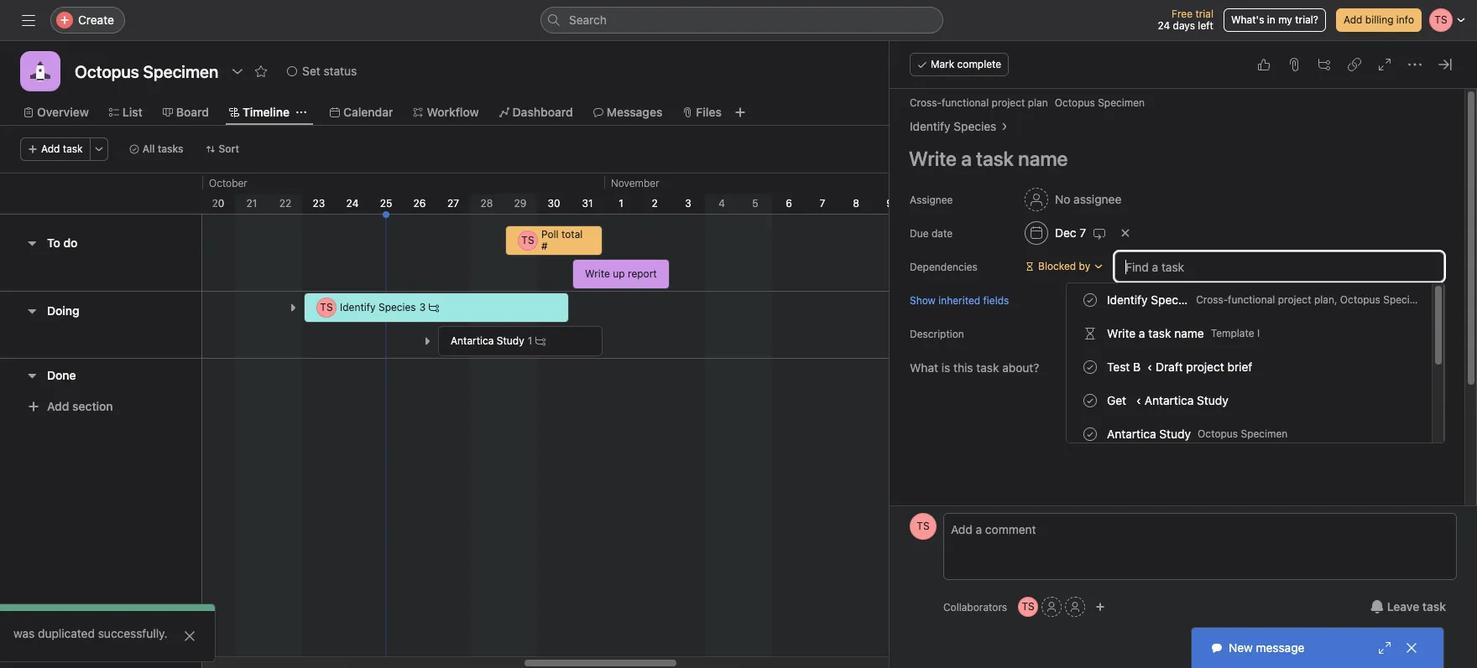 Task type: describe. For each thing, give the bounding box(es) containing it.
24 inside free trial 24 days left
[[1158, 19, 1170, 32]]

set status button
[[280, 60, 364, 83]]

add task
[[41, 143, 83, 155]]

task for leave task
[[1422, 600, 1446, 614]]

octopus specimen link
[[1055, 97, 1145, 109]]

close image
[[1405, 642, 1418, 655]]

due
[[910, 227, 929, 240]]

31
[[582, 197, 593, 210]]

27
[[447, 197, 459, 210]]

repeats image
[[1093, 227, 1106, 240]]

days
[[1173, 19, 1195, 32]]

section
[[72, 399, 113, 414]]

29
[[514, 197, 527, 210]]

cross-functional project plan link
[[910, 97, 1048, 109]]

complete
[[957, 58, 1001, 70]]

was
[[13, 627, 35, 641]]

show subtasks for task identify species image
[[288, 303, 298, 313]]

by
[[1079, 260, 1090, 273]]

all
[[142, 143, 155, 155]]

assignee
[[1074, 192, 1122, 206]]

overview link
[[23, 103, 89, 122]]

october
[[209, 177, 247, 190]]

files link
[[683, 103, 722, 122]]

dashboard link
[[499, 103, 573, 122]]

add subtask image
[[1318, 58, 1331, 71]]

what's
[[1231, 13, 1264, 26]]

antartica study
[[451, 335, 524, 347]]

set
[[302, 64, 320, 78]]

add for add section
[[47, 399, 69, 414]]

report
[[628, 268, 657, 280]]

mark complete
[[931, 58, 1001, 70]]

blocked
[[1038, 260, 1076, 273]]

done
[[47, 368, 76, 382]]

no
[[1055, 192, 1070, 206]]

leave task
[[1387, 600, 1446, 614]]

list
[[122, 105, 143, 119]]

26
[[413, 197, 426, 210]]

collapse task list for the section done image
[[25, 369, 39, 382]]

show options image
[[231, 65, 244, 78]]

messages link
[[593, 103, 663, 122]]

calendar
[[343, 105, 393, 119]]

dialog containing identify species
[[890, 41, 1477, 669]]

info
[[1396, 13, 1414, 26]]

28
[[481, 197, 493, 210]]

1 vertical spatial 1
[[528, 335, 532, 347]]

mark complete button
[[910, 53, 1009, 76]]

7 inside dec 7 dropdown button
[[1080, 226, 1086, 240]]

collaborators
[[943, 601, 1007, 614]]

identify species link
[[910, 117, 997, 136]]

6
[[786, 197, 792, 210]]

species inside main content
[[954, 119, 997, 133]]

plan
[[1028, 97, 1048, 109]]

add for add task
[[41, 143, 60, 155]]

left
[[1198, 19, 1214, 32]]

billing
[[1365, 13, 1394, 26]]

workflow
[[427, 105, 479, 119]]

specimen
[[1098, 97, 1145, 109]]

21
[[246, 197, 257, 210]]

dashboard
[[512, 105, 573, 119]]

antartica
[[451, 335, 494, 347]]

no assignee
[[1055, 192, 1122, 206]]

november
[[611, 177, 659, 190]]

was duplicated successfully.
[[13, 627, 167, 641]]

free trial 24 days left
[[1158, 8, 1214, 32]]

dependencies
[[910, 261, 978, 274]]

new message
[[1229, 641, 1305, 655]]

to
[[47, 236, 60, 250]]

poll total #
[[541, 228, 583, 253]]

cross-functional project plan octopus specimen
[[910, 97, 1145, 109]]

november 1
[[611, 177, 659, 210]]

timeline
[[243, 105, 290, 119]]

add section
[[47, 399, 113, 414]]

in
[[1267, 13, 1276, 26]]

more actions image
[[94, 144, 104, 154]]

0 horizontal spatial 7
[[820, 197, 825, 210]]

dec 7
[[1055, 226, 1086, 240]]

project
[[992, 97, 1025, 109]]

all tasks
[[142, 143, 183, 155]]

blocked by button
[[1017, 255, 1111, 279]]

copy task link image
[[1348, 58, 1361, 71]]

0 vertical spatial ts button
[[910, 514, 937, 540]]

octopus
[[1055, 97, 1095, 109]]

search
[[569, 13, 607, 27]]

show inherited fields
[[910, 294, 1009, 307]]

tab actions image
[[296, 107, 306, 117]]

add or remove collaborators image
[[1095, 603, 1105, 613]]



Task type: vqa. For each thing, say whether or not it's contained in the screenshot.
was
yes



Task type: locate. For each thing, give the bounding box(es) containing it.
no assignee button
[[1017, 185, 1129, 215]]

add billing info
[[1344, 13, 1414, 26]]

24 left days at the right
[[1158, 19, 1170, 32]]

0 horizontal spatial identify
[[340, 301, 376, 314]]

due date
[[910, 227, 953, 240]]

1 vertical spatial identify species
[[340, 301, 416, 314]]

show subtasks for task antartica study image
[[422, 337, 432, 347]]

successfully.
[[98, 627, 167, 641]]

functional
[[942, 97, 989, 109]]

1 horizontal spatial task
[[1422, 600, 1446, 614]]

1 right study
[[528, 335, 532, 347]]

1 vertical spatial 7
[[1080, 226, 1086, 240]]

#
[[541, 240, 548, 253]]

clear due date image
[[1121, 228, 1131, 238]]

1 vertical spatial ts button
[[1018, 598, 1038, 618]]

to do
[[47, 236, 78, 250]]

0 vertical spatial add
[[1344, 13, 1363, 26]]

0 vertical spatial 1
[[619, 197, 623, 210]]

7
[[820, 197, 825, 210], [1080, 226, 1086, 240]]

study
[[497, 335, 524, 347]]

status
[[324, 64, 357, 78]]

sort button
[[198, 138, 247, 161]]

1
[[619, 197, 623, 210], [528, 335, 532, 347]]

task right leave
[[1422, 600, 1446, 614]]

main content containing identify species
[[891, 89, 1444, 669]]

task
[[63, 143, 83, 155], [1422, 600, 1446, 614]]

0 horizontal spatial ts button
[[910, 514, 937, 540]]

add tab image
[[733, 106, 747, 119]]

1 horizontal spatial leftcount image
[[536, 337, 546, 347]]

None text field
[[70, 56, 223, 86]]

Task Name text field
[[898, 139, 1444, 178]]

write
[[585, 268, 610, 280]]

1 vertical spatial species
[[378, 301, 416, 314]]

7 left the repeats image
[[1080, 226, 1086, 240]]

what's in my trial?
[[1231, 13, 1318, 26]]

1 horizontal spatial 3
[[685, 197, 691, 210]]

1 horizontal spatial identify
[[910, 119, 950, 133]]

identify inside identify species link
[[910, 119, 950, 133]]

duplicated
[[38, 627, 95, 641]]

0 horizontal spatial 24
[[346, 197, 359, 210]]

0 horizontal spatial identify species
[[340, 301, 416, 314]]

leftcount image
[[429, 303, 439, 313], [536, 337, 546, 347]]

search list box
[[540, 7, 943, 34]]

up
[[613, 268, 625, 280]]

task inside button
[[1422, 600, 1446, 614]]

show
[[910, 294, 936, 307]]

files
[[696, 105, 722, 119]]

identify
[[910, 119, 950, 133], [340, 301, 376, 314]]

tasks
[[158, 143, 183, 155]]

create button
[[50, 7, 125, 34]]

expand sidebar image
[[22, 13, 35, 27]]

23
[[313, 197, 325, 210]]

collapse task list for the section to do image
[[25, 237, 39, 250]]

3 left 4
[[685, 197, 691, 210]]

cross-
[[910, 97, 942, 109]]

leftcount image for 3
[[429, 303, 439, 313]]

dialog
[[890, 41, 1477, 669]]

4
[[719, 197, 725, 210]]

add down done button
[[47, 399, 69, 414]]

0 likes. click to like this task image
[[1257, 58, 1271, 71]]

task for add task
[[63, 143, 83, 155]]

7 left 8
[[820, 197, 825, 210]]

close details image
[[1439, 58, 1452, 71]]

leave
[[1387, 600, 1419, 614]]

1 horizontal spatial 1
[[619, 197, 623, 210]]

add for add billing info
[[1344, 13, 1363, 26]]

0 horizontal spatial 3
[[419, 301, 426, 314]]

create
[[78, 13, 114, 27]]

1 vertical spatial 24
[[346, 197, 359, 210]]

fields
[[983, 294, 1009, 307]]

20
[[212, 197, 224, 210]]

0 horizontal spatial 1
[[528, 335, 532, 347]]

add left billing
[[1344, 13, 1363, 26]]

leftcount image up show subtasks for task antartica study image
[[429, 303, 439, 313]]

1 horizontal spatial ts button
[[1018, 598, 1038, 618]]

0 vertical spatial species
[[954, 119, 997, 133]]

collapse task list for the section doing image
[[25, 305, 39, 318]]

description
[[910, 328, 964, 341]]

doing button
[[47, 296, 80, 326]]

add inside "button"
[[41, 143, 60, 155]]

1 down november on the top of page
[[619, 197, 623, 210]]

my
[[1278, 13, 1292, 26]]

25
[[380, 197, 392, 210]]

0 vertical spatial identify species
[[910, 119, 997, 133]]

calendar link
[[330, 103, 393, 122]]

1 vertical spatial task
[[1422, 600, 1446, 614]]

0 horizontal spatial species
[[378, 301, 416, 314]]

overview
[[37, 105, 89, 119]]

2
[[652, 197, 658, 210]]

dec 7 button
[[1017, 218, 1114, 248]]

2 vertical spatial add
[[47, 399, 69, 414]]

leftcount image right study
[[536, 337, 546, 347]]

add
[[1344, 13, 1363, 26], [41, 143, 60, 155], [47, 399, 69, 414]]

add billing info button
[[1336, 8, 1422, 32]]

mark
[[931, 58, 954, 70]]

attachments: add a file to this task, image
[[1287, 58, 1301, 71]]

poll
[[541, 228, 559, 241]]

1 vertical spatial add
[[41, 143, 60, 155]]

24 right 23
[[346, 197, 359, 210]]

rocket image
[[30, 61, 50, 81]]

date
[[932, 227, 953, 240]]

0 vertical spatial 24
[[1158, 19, 1170, 32]]

more actions for this task image
[[1408, 58, 1422, 71]]

add to starred image
[[254, 65, 268, 78]]

trial
[[1195, 8, 1214, 20]]

blocked by
[[1038, 260, 1090, 273]]

1 vertical spatial leftcount image
[[536, 337, 546, 347]]

all tasks button
[[121, 138, 191, 161]]

do
[[63, 236, 78, 250]]

1 horizontal spatial identify species
[[910, 119, 997, 133]]

list link
[[109, 103, 143, 122]]

1 vertical spatial identify
[[340, 301, 376, 314]]

1 horizontal spatial 24
[[1158, 19, 1170, 32]]

0 vertical spatial identify
[[910, 119, 950, 133]]

messages
[[607, 105, 663, 119]]

expand new message image
[[1378, 642, 1392, 655]]

22
[[279, 197, 291, 210]]

0 vertical spatial task
[[63, 143, 83, 155]]

0 horizontal spatial task
[[63, 143, 83, 155]]

identify down cross-
[[910, 119, 950, 133]]

search button
[[540, 7, 943, 34]]

1 inside the 'november 1'
[[619, 197, 623, 210]]

board link
[[163, 103, 209, 122]]

1 horizontal spatial species
[[954, 119, 997, 133]]

free
[[1172, 8, 1193, 20]]

add down overview link
[[41, 143, 60, 155]]

close image
[[183, 630, 196, 644]]

total
[[561, 228, 583, 241]]

timeline link
[[229, 103, 290, 122]]

board
[[176, 105, 209, 119]]

task left more actions image
[[63, 143, 83, 155]]

leftcount image for 1
[[536, 337, 546, 347]]

full screen image
[[1378, 58, 1392, 71]]

0 vertical spatial 7
[[820, 197, 825, 210]]

done button
[[47, 360, 76, 391]]

1 vertical spatial 3
[[419, 301, 426, 314]]

8
[[853, 197, 859, 210]]

3 up show subtasks for task antartica study image
[[419, 301, 426, 314]]

workflow link
[[413, 103, 479, 122]]

0 vertical spatial 3
[[685, 197, 691, 210]]

what's in my trial? button
[[1224, 8, 1326, 32]]

30
[[548, 197, 560, 210]]

trial?
[[1295, 13, 1318, 26]]

task inside "button"
[[63, 143, 83, 155]]

9
[[886, 197, 893, 210]]

sort
[[219, 143, 239, 155]]

Find a task text field
[[1115, 252, 1444, 282]]

dec
[[1055, 226, 1076, 240]]

0 horizontal spatial leftcount image
[[429, 303, 439, 313]]

to do button
[[47, 228, 78, 258]]

main content
[[891, 89, 1444, 669]]

add section button
[[20, 392, 120, 422]]

identify right show subtasks for task identify species image
[[340, 301, 376, 314]]

1 horizontal spatial 7
[[1080, 226, 1086, 240]]

inherited
[[938, 294, 980, 307]]

0 vertical spatial leftcount image
[[429, 303, 439, 313]]



